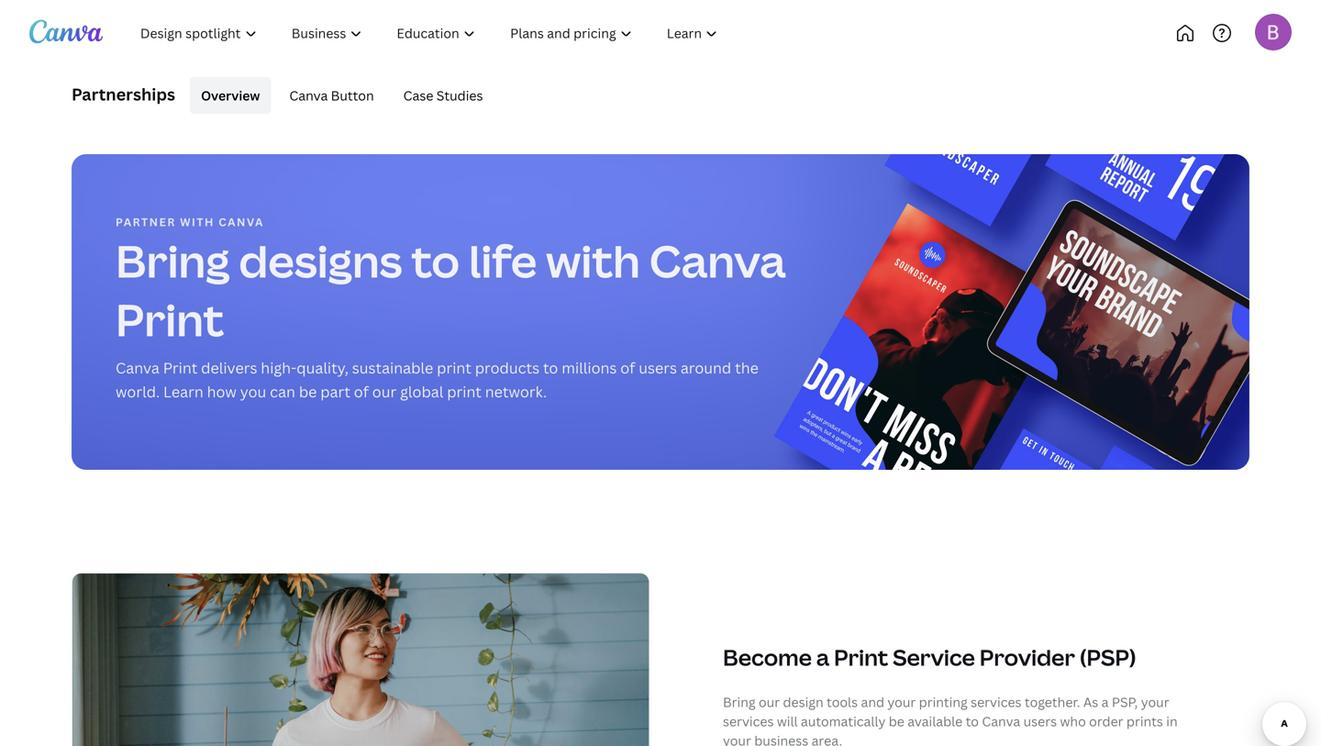 Task type: describe. For each thing, give the bounding box(es) containing it.
overview link
[[190, 77, 271, 114]]

1 vertical spatial print
[[447, 382, 482, 402]]

life
[[469, 230, 537, 290]]

users inside partner with canva bring designs to life with canva print canva print delivers high-quality, sustainable print products to millions of users  around the world. learn how you can be part of our global print network.
[[639, 358, 677, 378]]

and
[[861, 693, 885, 711]]

our inside partner with canva bring designs to life with canva print canva print delivers high-quality, sustainable print products to millions of users  around the world. learn how you can be part of our global print network.
[[372, 382, 397, 402]]

canva
[[219, 214, 264, 229]]

be inside partner with canva bring designs to life with canva print canva print delivers high-quality, sustainable print products to millions of users  around the world. learn how you can be part of our global print network.
[[299, 382, 317, 402]]

(psp)
[[1080, 643, 1137, 672]]

automatically
[[801, 713, 886, 730]]

canva button link
[[278, 77, 385, 114]]

order
[[1090, 713, 1124, 730]]

overview
[[201, 87, 260, 104]]

1 vertical spatial print
[[163, 358, 198, 378]]

around
[[681, 358, 732, 378]]

be inside the bring our design tools and your printing services together. as a psp, your services will automatically be available to canva users who order prints in your business area.
[[889, 713, 905, 730]]

will
[[777, 713, 798, 730]]

millions
[[562, 358, 617, 378]]

sustainable
[[352, 358, 433, 378]]

print partner image
[[72, 516, 650, 746]]

to for and
[[966, 713, 979, 730]]

menu bar containing overview
[[183, 77, 494, 114]]

network.
[[485, 382, 547, 402]]

0 vertical spatial print
[[437, 358, 472, 378]]

global
[[400, 382, 444, 402]]

partnerships
[[72, 83, 175, 106]]

a inside the bring our design tools and your printing services together. as a psp, your services will automatically be available to canva users who order prints in your business area.
[[1102, 693, 1109, 711]]

design
[[783, 693, 824, 711]]

available
[[908, 713, 963, 730]]

become
[[723, 643, 812, 672]]

to for designs
[[543, 358, 558, 378]]

case
[[404, 87, 434, 104]]

learn
[[163, 382, 204, 402]]

part
[[321, 382, 351, 402]]

service
[[893, 643, 975, 672]]

case studies
[[404, 87, 483, 104]]

button
[[331, 87, 374, 104]]

tools
[[827, 693, 858, 711]]

0 horizontal spatial a
[[817, 643, 830, 672]]

products
[[475, 358, 540, 378]]

top level navigation element
[[125, 15, 796, 51]]

in
[[1167, 713, 1178, 730]]

the
[[735, 358, 759, 378]]

with
[[180, 214, 215, 229]]

can
[[270, 382, 295, 402]]

partner with canva bring designs to life with canva print canva print delivers high-quality, sustainable print products to millions of users  around the world. learn how you can be part of our global print network.
[[116, 214, 786, 402]]

partner
[[116, 214, 176, 229]]

quality,
[[297, 358, 349, 378]]



Task type: locate. For each thing, give the bounding box(es) containing it.
canva button
[[289, 87, 374, 104]]

1 vertical spatial services
[[723, 713, 774, 730]]

bring our design tools and your printing services together. as a psp, your services will automatically be available to canva users who order prints in your business area.
[[723, 693, 1178, 746]]

1 vertical spatial users
[[1024, 713, 1057, 730]]

world.
[[116, 382, 160, 402]]

0 horizontal spatial be
[[299, 382, 317, 402]]

0 vertical spatial a
[[817, 643, 830, 672]]

1 vertical spatial our
[[759, 693, 780, 711]]

1 horizontal spatial your
[[888, 693, 916, 711]]

0 vertical spatial services
[[971, 693, 1022, 711]]

users
[[639, 358, 677, 378], [1024, 713, 1057, 730]]

our down sustainable
[[372, 382, 397, 402]]

studies
[[437, 87, 483, 104]]

bring inside the bring our design tools and your printing services together. as a psp, your services will automatically be available to canva users who order prints in your business area.
[[723, 693, 756, 711]]

2 vertical spatial print
[[834, 643, 889, 672]]

of right "millions"
[[621, 358, 635, 378]]

who
[[1060, 713, 1086, 730]]

of
[[621, 358, 635, 378], [354, 382, 369, 402]]

psp,
[[1112, 693, 1138, 711]]

services up business
[[723, 713, 774, 730]]

high-
[[261, 358, 297, 378]]

your up prints
[[1141, 693, 1170, 711]]

users down together.
[[1024, 713, 1057, 730]]

canva
[[289, 87, 328, 104], [649, 230, 786, 290], [116, 358, 160, 378], [982, 713, 1021, 730]]

print
[[116, 289, 224, 349], [163, 358, 198, 378], [834, 643, 889, 672]]

together.
[[1025, 693, 1081, 711]]

of right part
[[354, 382, 369, 402]]

1 vertical spatial be
[[889, 713, 905, 730]]

0 horizontal spatial bring
[[116, 230, 230, 290]]

our
[[372, 382, 397, 402], [759, 693, 780, 711]]

1 horizontal spatial services
[[971, 693, 1022, 711]]

your right and
[[888, 693, 916, 711]]

case studies link
[[392, 77, 494, 114]]

1 vertical spatial a
[[1102, 693, 1109, 711]]

be left available
[[889, 713, 905, 730]]

0 horizontal spatial to
[[411, 230, 460, 290]]

1 horizontal spatial be
[[889, 713, 905, 730]]

0 horizontal spatial services
[[723, 713, 774, 730]]

as
[[1084, 693, 1099, 711]]

your
[[888, 693, 916, 711], [1141, 693, 1170, 711], [723, 732, 752, 746]]

to inside the bring our design tools and your printing services together. as a psp, your services will automatically be available to canva users who order prints in your business area.
[[966, 713, 979, 730]]

provider
[[980, 643, 1076, 672]]

0 horizontal spatial your
[[723, 732, 752, 746]]

2 horizontal spatial your
[[1141, 693, 1170, 711]]

1 horizontal spatial users
[[1024, 713, 1057, 730]]

to left life
[[411, 230, 460, 290]]

0 vertical spatial be
[[299, 382, 317, 402]]

print right global
[[447, 382, 482, 402]]

0 vertical spatial print
[[116, 289, 224, 349]]

users inside the bring our design tools and your printing services together. as a psp, your services will automatically be available to canva users who order prints in your business area.
[[1024, 713, 1057, 730]]

0 horizontal spatial users
[[639, 358, 677, 378]]

to
[[411, 230, 460, 290], [543, 358, 558, 378], [966, 713, 979, 730]]

your left business
[[723, 732, 752, 746]]

bring down with
[[116, 230, 230, 290]]

services
[[971, 693, 1022, 711], [723, 713, 774, 730]]

you
[[240, 382, 266, 402]]

1 vertical spatial to
[[543, 358, 558, 378]]

0 vertical spatial our
[[372, 382, 397, 402]]

a up tools
[[817, 643, 830, 672]]

designs
[[239, 230, 403, 290]]

a right as
[[1102, 693, 1109, 711]]

delivers
[[201, 358, 257, 378]]

print
[[437, 358, 472, 378], [447, 382, 482, 402]]

a
[[817, 643, 830, 672], [1102, 693, 1109, 711]]

be right can
[[299, 382, 317, 402]]

bring down become on the right bottom
[[723, 693, 756, 711]]

1 horizontal spatial of
[[621, 358, 635, 378]]

how
[[207, 382, 237, 402]]

to down printing
[[966, 713, 979, 730]]

business
[[755, 732, 809, 746]]

2 vertical spatial to
[[966, 713, 979, 730]]

menu bar
[[183, 77, 494, 114]]

to left "millions"
[[543, 358, 558, 378]]

users left the around
[[639, 358, 677, 378]]

0 vertical spatial to
[[411, 230, 460, 290]]

1 vertical spatial of
[[354, 382, 369, 402]]

1 horizontal spatial our
[[759, 693, 780, 711]]

prints
[[1127, 713, 1164, 730]]

printing
[[919, 693, 968, 711]]

2 horizontal spatial to
[[966, 713, 979, 730]]

0 horizontal spatial our
[[372, 382, 397, 402]]

0 horizontal spatial of
[[354, 382, 369, 402]]

with
[[546, 230, 640, 290]]

be
[[299, 382, 317, 402], [889, 713, 905, 730]]

print up global
[[437, 358, 472, 378]]

services right printing
[[971, 693, 1022, 711]]

1 vertical spatial bring
[[723, 693, 756, 711]]

0 vertical spatial bring
[[116, 230, 230, 290]]

bring
[[116, 230, 230, 290], [723, 693, 756, 711]]

area.
[[812, 732, 843, 746]]

canva inside the bring our design tools and your printing services together. as a psp, your services will automatically be available to canva users who order prints in your business area.
[[982, 713, 1021, 730]]

bring inside partner with canva bring designs to life with canva print canva print delivers high-quality, sustainable print products to millions of users  around the world. learn how you can be part of our global print network.
[[116, 230, 230, 290]]

1 horizontal spatial bring
[[723, 693, 756, 711]]

1 horizontal spatial to
[[543, 358, 558, 378]]

0 vertical spatial of
[[621, 358, 635, 378]]

0 vertical spatial users
[[639, 358, 677, 378]]

our inside the bring our design tools and your printing services together. as a psp, your services will automatically be available to canva users who order prints in your business area.
[[759, 693, 780, 711]]

our up will
[[759, 693, 780, 711]]

1 horizontal spatial a
[[1102, 693, 1109, 711]]

become a print service provider (psp)
[[723, 643, 1137, 672]]



